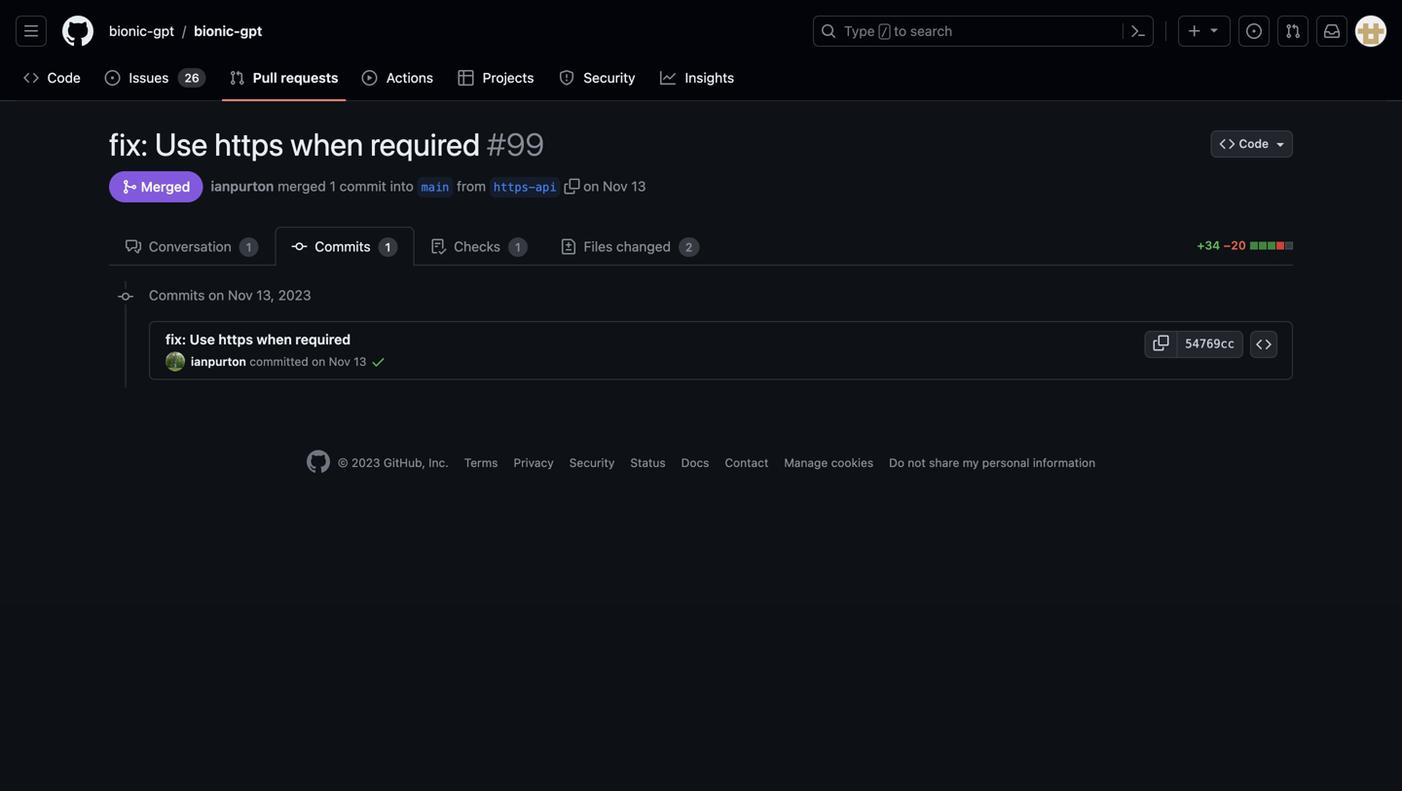 Task type: vqa. For each thing, say whether or not it's contained in the screenshot.


Task type: describe. For each thing, give the bounding box(es) containing it.
fix: for fix: use https when required
[[166, 332, 186, 348]]

issue opened image for "git pull request" "image" to the top
[[1247, 23, 1262, 39]]

when for fix: use https when required
[[257, 332, 292, 348]]

code image
[[1220, 136, 1236, 152]]

use for fix: use https when required #99
[[155, 126, 208, 163]]

0 vertical spatial code image
[[23, 70, 39, 86]]

https-api link
[[494, 177, 557, 198]]

ianpurton link for committed
[[191, 355, 246, 369]]

ianpurton link for merged 1 commit into
[[211, 176, 274, 197]]

homepage image
[[62, 16, 94, 47]]

2 bionic-gpt link from the left
[[186, 16, 270, 47]]

© 2023 github, inc.
[[338, 456, 449, 470]]

files
[[584, 239, 613, 255]]

on nov 13
[[584, 178, 646, 194]]

when for fix: use https when required #99
[[290, 126, 364, 163]]

insights link
[[653, 63, 744, 93]]

pull requests link
[[222, 63, 346, 93]]

2
[[686, 241, 693, 254]]

1 vertical spatial 13
[[354, 355, 367, 369]]

0 vertical spatial on
[[584, 178, 599, 194]]

fix: use https when required
[[166, 332, 351, 348]]

into
[[390, 178, 414, 194]]

commits for commits
[[311, 239, 374, 255]]

/ inside type / to search
[[881, 25, 888, 39]]

notifications image
[[1325, 23, 1340, 39]]

1 vertical spatial code image
[[1257, 337, 1272, 353]]

checklist image
[[431, 239, 447, 255]]

privacy
[[514, 456, 554, 470]]

26
[[185, 71, 199, 85]]

actions
[[386, 70, 433, 86]]

command palette image
[[1131, 23, 1146, 39]]

pull
[[253, 70, 277, 86]]

1 left commit
[[330, 178, 336, 194]]

issue opened image for "git pull request" "image" in pull requests link
[[105, 70, 120, 86]]

contact link
[[725, 456, 769, 470]]

search
[[911, 23, 953, 39]]

bionic-gpt / bionic-gpt
[[109, 23, 262, 39]]

13,
[[257, 287, 275, 303]]

/ inside bionic-gpt / bionic-gpt
[[182, 23, 186, 39]]

main
[[421, 180, 449, 194]]

personal
[[983, 456, 1030, 470]]

files changed
[[580, 239, 675, 255]]

triangle down image
[[1273, 136, 1289, 152]]

checks
[[450, 239, 504, 255]]

conversation
[[145, 239, 235, 255]]

information
[[1033, 456, 1096, 470]]

0 horizontal spatial on
[[209, 287, 224, 303]]

merged
[[278, 178, 326, 194]]

required for fix: use https when required #99
[[370, 126, 480, 163]]

1 horizontal spatial code
[[1240, 137, 1269, 150]]

0 vertical spatial 2023
[[278, 287, 311, 303]]

contact
[[725, 456, 769, 470]]

https for fix: use https when required #99
[[214, 126, 284, 163]]

2 vertical spatial nov
[[329, 355, 351, 369]]

status link
[[631, 456, 666, 470]]

table image
[[458, 70, 474, 86]]

merged
[[137, 179, 190, 195]]

1 bionic- from the left
[[109, 23, 153, 39]]

list containing bionic-gpt / bionic-gpt
[[101, 16, 802, 47]]

type
[[845, 23, 875, 39]]

code link
[[16, 63, 89, 93]]

github,
[[384, 456, 426, 470]]

54769cc link
[[1177, 331, 1244, 358]]

git pull request image inside pull requests link
[[230, 70, 245, 86]]

requests
[[281, 70, 338, 86]]

1 for conversation
[[246, 241, 252, 254]]

git merge image
[[122, 179, 137, 195]]

1 vertical spatial nov
[[228, 287, 253, 303]]

1 horizontal spatial 13
[[632, 178, 646, 194]]

type / to search
[[845, 23, 953, 39]]

commits on nov 13, 2023
[[149, 287, 311, 303]]

copy the full sha image
[[1154, 336, 1169, 351]]



Task type: locate. For each thing, give the bounding box(es) containing it.
security right shield image
[[584, 70, 636, 86]]

1 vertical spatial git pull request image
[[230, 70, 245, 86]]

1 / 1 checks ok image
[[370, 354, 386, 370]]

0 vertical spatial when
[[290, 126, 364, 163]]

0 horizontal spatial fix:
[[109, 126, 148, 163]]

ianpurton link left merged
[[211, 176, 274, 197]]

+34 −20
[[1198, 239, 1250, 252]]

commits inside pull request tabs element
[[311, 239, 374, 255]]

do not share my personal information
[[889, 456, 1096, 470]]

0 vertical spatial required
[[370, 126, 480, 163]]

−20
[[1224, 239, 1247, 252]]

/ left to
[[881, 25, 888, 39]]

nov left 1 / 1 checks ok image
[[329, 355, 351, 369]]

1 vertical spatial https
[[219, 332, 253, 348]]

manage cookies
[[784, 456, 874, 470]]

on left 13,
[[209, 287, 224, 303]]

2 gpt from the left
[[240, 23, 262, 39]]

ianpurton for merged
[[211, 178, 274, 194]]

0 horizontal spatial /
[[182, 23, 186, 39]]

1 horizontal spatial nov
[[329, 355, 351, 369]]

0 horizontal spatial issue opened image
[[105, 70, 120, 86]]

fix:
[[109, 126, 148, 163], [166, 332, 186, 348]]

when up merged
[[290, 126, 364, 163]]

1 vertical spatial ianpurton link
[[191, 355, 246, 369]]

changed
[[617, 239, 671, 255]]

issues
[[129, 70, 169, 86]]

use up merged
[[155, 126, 208, 163]]

1 gpt from the left
[[153, 23, 174, 39]]

©
[[338, 456, 348, 470]]

2 horizontal spatial nov
[[603, 178, 628, 194]]

2 horizontal spatial on
[[584, 178, 599, 194]]

bionic-gpt link
[[101, 16, 182, 47], [186, 16, 270, 47]]

0 vertical spatial issue opened image
[[1247, 23, 1262, 39]]

1 horizontal spatial git pull request image
[[1286, 23, 1301, 39]]

nov left 13,
[[228, 287, 253, 303]]

0 vertical spatial fix:
[[109, 126, 148, 163]]

on right the copy icon on the left of the page
[[584, 178, 599, 194]]

0 horizontal spatial git pull request image
[[230, 70, 245, 86]]

code down homepage icon
[[47, 70, 81, 86]]

#99
[[487, 126, 545, 163]]

1 horizontal spatial gpt
[[240, 23, 262, 39]]

nov
[[603, 178, 628, 194], [228, 287, 253, 303], [329, 355, 351, 369]]

1 vertical spatial on
[[209, 287, 224, 303]]

code right code icon
[[1240, 137, 1269, 150]]

1 horizontal spatial bionic-
[[194, 23, 240, 39]]

1 right checks
[[515, 241, 521, 254]]

copy image
[[564, 179, 580, 194]]

https down commits on nov 13, 2023
[[219, 332, 253, 348]]

0 horizontal spatial 2023
[[278, 287, 311, 303]]

1 vertical spatial security
[[570, 456, 615, 470]]

1 vertical spatial use
[[190, 332, 215, 348]]

committed
[[250, 355, 309, 369]]

+34
[[1198, 239, 1221, 252]]

1 vertical spatial fix:
[[166, 332, 186, 348]]

1 vertical spatial commits
[[149, 287, 205, 303]]

1 vertical spatial 2023
[[352, 456, 380, 470]]

projects
[[483, 70, 534, 86]]

not
[[908, 456, 926, 470]]

security
[[584, 70, 636, 86], [570, 456, 615, 470]]

git pull request image left pull
[[230, 70, 245, 86]]

/
[[182, 23, 186, 39], [881, 25, 888, 39]]

shield image
[[559, 70, 575, 86]]

0 horizontal spatial required
[[296, 332, 351, 348]]

@ianpurton image
[[166, 352, 185, 372]]

0 horizontal spatial bionic-gpt link
[[101, 16, 182, 47]]

1 vertical spatial security link
[[570, 456, 615, 470]]

security link left "status" link
[[570, 456, 615, 470]]

13 left 1 / 1 checks ok image
[[354, 355, 367, 369]]

0 horizontal spatial gpt
[[153, 23, 174, 39]]

commits
[[311, 239, 374, 255], [149, 287, 205, 303]]

1 horizontal spatial code image
[[1257, 337, 1272, 353]]

to
[[894, 23, 907, 39]]

code image
[[23, 70, 39, 86], [1257, 337, 1272, 353]]

1 horizontal spatial on
[[312, 355, 326, 369]]

graph image
[[660, 70, 676, 86]]

https
[[214, 126, 284, 163], [219, 332, 253, 348]]

gpt up issues
[[153, 23, 174, 39]]

plus image
[[1187, 23, 1203, 39]]

bionic- up issues
[[109, 23, 153, 39]]

commits for commits on nov 13, 2023
[[149, 287, 205, 303]]

0 vertical spatial ianpurton link
[[211, 176, 274, 197]]

fix: use https when required link
[[166, 332, 351, 348]]

https-
[[494, 180, 536, 194]]

share
[[929, 456, 960, 470]]

insights
[[685, 70, 735, 86]]

required for fix: use https when required
[[296, 332, 351, 348]]

commit
[[340, 178, 386, 194]]

git commit image
[[292, 239, 307, 255]]

13 up "changed"
[[632, 178, 646, 194]]

git pull request image
[[1286, 23, 1301, 39], [230, 70, 245, 86]]

bionic-gpt link up 26
[[186, 16, 270, 47]]

1 vertical spatial required
[[296, 332, 351, 348]]

security link left graph image
[[551, 63, 645, 93]]

status
[[631, 456, 666, 470]]

1 for checks
[[515, 241, 521, 254]]

ianpurton right @ianpurton image
[[191, 355, 246, 369]]

pull request tabs element
[[109, 227, 1188, 266]]

api
[[536, 180, 557, 194]]

1 left git commit image
[[246, 241, 252, 254]]

actions link
[[354, 63, 443, 93]]

1 vertical spatial issue opened image
[[105, 70, 120, 86]]

0 horizontal spatial nov
[[228, 287, 253, 303]]

0 vertical spatial commits
[[311, 239, 374, 255]]

ianpurton left merged
[[211, 178, 274, 194]]

0 horizontal spatial 13
[[354, 355, 367, 369]]

0 vertical spatial ianpurton
[[211, 178, 274, 194]]

0 horizontal spatial commits
[[149, 287, 205, 303]]

use down commits on nov 13, 2023
[[190, 332, 215, 348]]

code
[[47, 70, 81, 86], [1240, 137, 1269, 150]]

when
[[290, 126, 364, 163], [257, 332, 292, 348]]

54769cc
[[1186, 338, 1235, 351]]

projects link
[[450, 63, 543, 93]]

privacy link
[[514, 456, 554, 470]]

my
[[963, 456, 979, 470]]

terms link
[[464, 456, 498, 470]]

comment discussion image
[[126, 239, 141, 255]]

on
[[584, 178, 599, 194], [209, 287, 224, 303], [312, 355, 326, 369]]

use
[[155, 126, 208, 163], [190, 332, 215, 348]]

1
[[330, 178, 336, 194], [246, 241, 252, 254], [385, 241, 391, 254], [515, 241, 521, 254]]

1 horizontal spatial commits
[[311, 239, 374, 255]]

git commit image
[[118, 289, 133, 305]]

when up ianpurton committed on nov 13
[[257, 332, 292, 348]]

1 vertical spatial ianpurton
[[191, 355, 246, 369]]

2023
[[278, 287, 311, 303], [352, 456, 380, 470]]

inc.
[[429, 456, 449, 470]]

homepage image
[[307, 451, 330, 474]]

0 vertical spatial nov
[[603, 178, 628, 194]]

1 horizontal spatial bionic-gpt link
[[186, 16, 270, 47]]

play image
[[362, 70, 377, 86]]

fix: up @ianpurton image
[[166, 332, 186, 348]]

issue opened image right triangle down icon
[[1247, 23, 1262, 39]]

do not share my personal information button
[[889, 454, 1096, 472]]

issue opened image
[[1247, 23, 1262, 39], [105, 70, 120, 86]]

0 vertical spatial security
[[584, 70, 636, 86]]

commits right git commit image
[[311, 239, 374, 255]]

0 vertical spatial 13
[[632, 178, 646, 194]]

fix: up git merge image
[[109, 126, 148, 163]]

on right committed
[[312, 355, 326, 369]]

pull requests
[[253, 70, 338, 86]]

ianpurton link
[[211, 176, 274, 197], [191, 355, 246, 369]]

file diff image
[[561, 239, 576, 255]]

0 vertical spatial https
[[214, 126, 284, 163]]

bionic-
[[109, 23, 153, 39], [194, 23, 240, 39]]

2 bionic- from the left
[[194, 23, 240, 39]]

list
[[101, 16, 802, 47]]

git pull request image left notifications icon
[[1286, 23, 1301, 39]]

1 for commits
[[385, 241, 391, 254]]

2023 right ©
[[352, 456, 380, 470]]

security link
[[551, 63, 645, 93], [570, 456, 615, 470]]

gpt
[[153, 23, 174, 39], [240, 23, 262, 39]]

1 bionic-gpt link from the left
[[101, 16, 182, 47]]

ianpurton
[[211, 178, 274, 194], [191, 355, 246, 369]]

manage
[[784, 456, 828, 470]]

triangle down image
[[1207, 22, 1222, 38]]

/ up 26
[[182, 23, 186, 39]]

do
[[889, 456, 905, 470]]

cookies
[[831, 456, 874, 470]]

0 horizontal spatial bionic-
[[109, 23, 153, 39]]

2 vertical spatial on
[[312, 355, 326, 369]]

nov right the copy icon on the left of the page
[[603, 178, 628, 194]]

required up committed
[[296, 332, 351, 348]]

fix: use https when required #99
[[109, 126, 545, 163]]

0 horizontal spatial code image
[[23, 70, 39, 86]]

ianpurton for committed
[[191, 355, 246, 369]]

issue opened image left issues
[[105, 70, 120, 86]]

bionic- up 26
[[194, 23, 240, 39]]

1 horizontal spatial fix:
[[166, 332, 186, 348]]

0 vertical spatial git pull request image
[[1286, 23, 1301, 39]]

1 horizontal spatial required
[[370, 126, 480, 163]]

0 vertical spatial security link
[[551, 63, 645, 93]]

docs link
[[682, 456, 710, 470]]

1 left checklist icon
[[385, 241, 391, 254]]

bionic-gpt link up issues
[[101, 16, 182, 47]]

0 horizontal spatial code
[[47, 70, 81, 86]]

https for fix: use https when required
[[219, 332, 253, 348]]

terms
[[464, 456, 498, 470]]

fix: for fix: use https when required #99
[[109, 126, 148, 163]]

13
[[632, 178, 646, 194], [354, 355, 367, 369]]

1 vertical spatial code
[[1240, 137, 1269, 150]]

commits down conversation
[[149, 287, 205, 303]]

0 vertical spatial use
[[155, 126, 208, 163]]

0 vertical spatial code
[[47, 70, 81, 86]]

1 horizontal spatial /
[[881, 25, 888, 39]]

ianpurton link right @ianpurton image
[[191, 355, 246, 369]]

1 horizontal spatial 2023
[[352, 456, 380, 470]]

required
[[370, 126, 480, 163], [296, 332, 351, 348]]

1 vertical spatial when
[[257, 332, 292, 348]]

2023 right 13,
[[278, 287, 311, 303]]

ianpurton merged 1 commit into main from https-api
[[211, 178, 557, 194]]

ianpurton committed on nov 13
[[191, 355, 367, 369]]

gpt up pull
[[240, 23, 262, 39]]

required up main
[[370, 126, 480, 163]]

1 horizontal spatial issue opened image
[[1247, 23, 1262, 39]]

from
[[457, 178, 486, 194]]

use for fix: use https when required
[[190, 332, 215, 348]]

docs
[[682, 456, 710, 470]]

https up merged
[[214, 126, 284, 163]]

security left "status" link
[[570, 456, 615, 470]]

main link
[[421, 177, 449, 198]]

manage cookies button
[[784, 454, 874, 472]]



